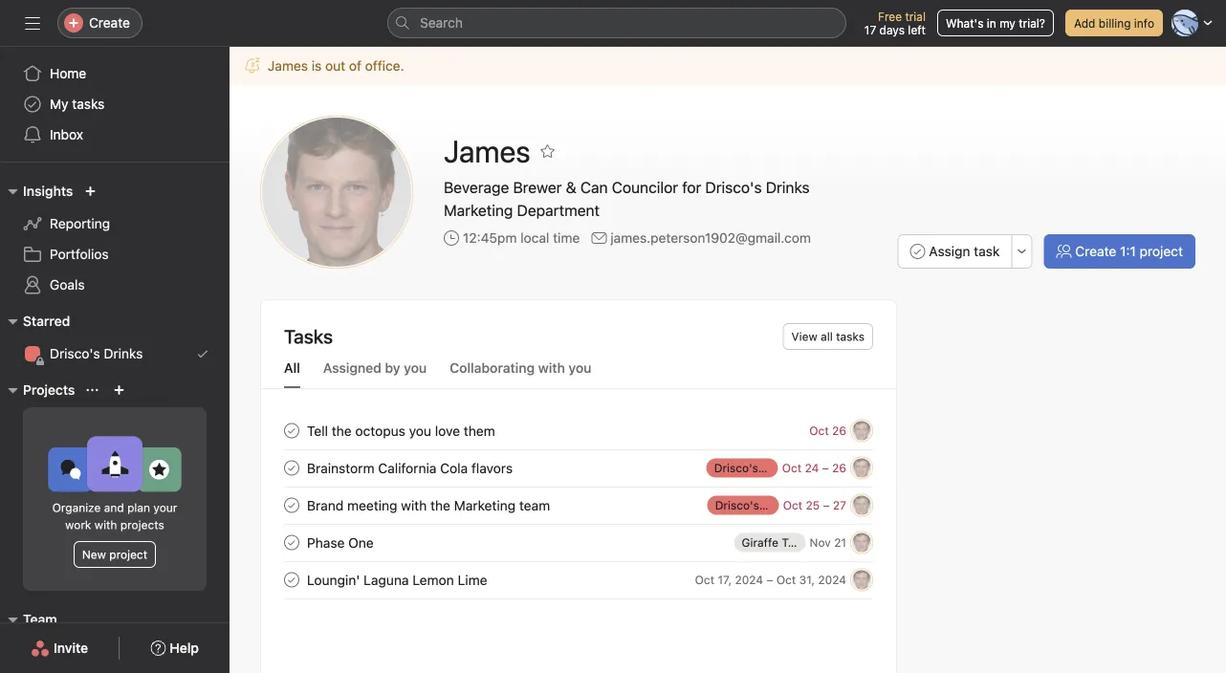 Task type: locate. For each thing, give the bounding box(es) containing it.
2 completed checkbox from the top
[[280, 531, 303, 554]]

add billing info button
[[1066, 10, 1163, 36]]

marketing inside beverage brewer & can councilor for drisco's drinks marketing department
[[444, 201, 513, 220]]

1 completed checkbox from the top
[[280, 419, 303, 442]]

drisco's right for
[[705, 178, 762, 197]]

completed checkbox left brainstorm
[[280, 457, 303, 480]]

lime
[[458, 572, 487, 588]]

–
[[822, 462, 829, 475], [823, 499, 830, 512], [767, 573, 773, 587]]

1 horizontal spatial 2024
[[818, 573, 847, 587]]

starred button
[[0, 310, 70, 333]]

loungin' laguna lemon lime
[[307, 572, 487, 588]]

– left 31,
[[767, 573, 773, 587]]

task
[[974, 243, 1000, 259]]

0 vertical spatial marketing
[[444, 201, 513, 220]]

show options, current sort, top image
[[86, 385, 98, 396]]

1 completed image from the top
[[280, 531, 303, 554]]

completed checkbox for loungin'
[[280, 569, 303, 592]]

marketing down beverage in the top left of the page
[[444, 201, 513, 220]]

3 completed image from the top
[[280, 494, 303, 517]]

flavors
[[472, 460, 513, 476]]

1 2024 from the left
[[735, 573, 763, 587]]

0 horizontal spatial the
[[332, 423, 352, 439]]

with right 'collaborating'
[[538, 360, 565, 376]]

oct 26
[[810, 424, 847, 438]]

what's in my trial?
[[946, 16, 1045, 30]]

0 vertical spatial 26
[[832, 424, 847, 438]]

tasks tabs tab list
[[261, 358, 896, 389]]

drinks
[[766, 178, 810, 197], [104, 346, 143, 362], [762, 462, 796, 475], [763, 499, 797, 512]]

brand meeting with the marketing team
[[307, 498, 550, 513]]

ja button
[[850, 419, 873, 442], [850, 457, 873, 480], [850, 494, 873, 517], [850, 531, 873, 554], [850, 569, 873, 592]]

with down the and
[[94, 518, 117, 532]]

1 vertical spatial drisco's drinks
[[714, 462, 796, 475]]

you
[[404, 360, 427, 376], [569, 360, 592, 376], [409, 423, 431, 439]]

with inside "organize and plan your work with projects"
[[94, 518, 117, 532]]

assign
[[929, 243, 970, 259]]

0 vertical spatial james
[[268, 58, 308, 74]]

tasks inside the 'global' "element"
[[72, 96, 105, 112]]

2 horizontal spatial with
[[538, 360, 565, 376]]

&
[[566, 178, 577, 197]]

marketing
[[444, 201, 513, 220], [454, 498, 516, 513]]

drisco's drinks link for brainstorm california cola flavors
[[707, 459, 796, 478]]

1 26 from the top
[[832, 424, 847, 438]]

completed checkbox for brand
[[280, 494, 303, 517]]

1 vertical spatial the
[[430, 498, 450, 513]]

1 horizontal spatial tasks
[[836, 330, 865, 343]]

2 ja button from the top
[[850, 457, 873, 480]]

2024 right 31,
[[818, 573, 847, 587]]

1 vertical spatial with
[[401, 498, 427, 513]]

drisco's drinks up show options, current sort, top image
[[50, 346, 143, 362]]

projects button
[[0, 379, 75, 402]]

my tasks
[[50, 96, 105, 112]]

starred element
[[0, 304, 230, 373]]

0 vertical spatial drisco's drinks
[[50, 346, 143, 362]]

create inside popup button
[[89, 15, 130, 31]]

search list box
[[387, 8, 847, 38]]

drisco's drinks link for brand meeting with the marketing team
[[708, 496, 797, 515]]

drisco's drinks link up new project or portfolio image
[[11, 339, 218, 369]]

james
[[268, 58, 308, 74], [444, 133, 531, 169]]

you right 'collaborating'
[[569, 360, 592, 376]]

drisco's drinks left 24
[[714, 462, 796, 475]]

new project
[[82, 548, 147, 562]]

0 horizontal spatial tasks
[[72, 96, 105, 112]]

2 26 from the top
[[832, 462, 847, 475]]

the down cola
[[430, 498, 450, 513]]

drisco's drinks for brainstorm california cola flavors
[[714, 462, 796, 475]]

1 vertical spatial project
[[109, 548, 147, 562]]

reporting link
[[11, 209, 218, 239]]

27
[[833, 499, 847, 512]]

all
[[284, 360, 300, 376]]

0 vertical spatial –
[[822, 462, 829, 475]]

1 vertical spatial james
[[444, 133, 531, 169]]

completed image left brainstorm
[[280, 457, 303, 480]]

new image
[[85, 186, 96, 197]]

portfolios
[[50, 246, 109, 262]]

completed checkbox for phase
[[280, 531, 303, 554]]

drisco's drinks link left 24
[[707, 459, 796, 478]]

completed image left brand
[[280, 494, 303, 517]]

1 horizontal spatial james
[[444, 133, 531, 169]]

drisco's drinks up the giraffe
[[715, 499, 797, 512]]

view
[[792, 330, 818, 343]]

ja button right "27"
[[850, 494, 873, 517]]

5 ja button from the top
[[850, 569, 873, 592]]

1 vertical spatial create
[[1076, 243, 1117, 259]]

create left 1:1
[[1076, 243, 1117, 259]]

you for assigned by you
[[404, 360, 427, 376]]

1 vertical spatial completed checkbox
[[280, 494, 303, 517]]

project
[[1140, 243, 1183, 259], [109, 548, 147, 562]]

the
[[332, 423, 352, 439], [430, 498, 450, 513]]

0 vertical spatial completed checkbox
[[280, 457, 303, 480]]

2 completed checkbox from the top
[[280, 494, 303, 517]]

drinks inside starred element
[[104, 346, 143, 362]]

21
[[834, 536, 847, 550]]

0 horizontal spatial create
[[89, 15, 130, 31]]

completed image left the loungin'
[[280, 569, 303, 592]]

1 horizontal spatial create
[[1076, 243, 1117, 259]]

the right the tell
[[332, 423, 352, 439]]

2 vertical spatial drisco's drinks link
[[708, 496, 797, 515]]

oct 17, 2024 – oct 31, 2024
[[695, 573, 847, 587]]

0 vertical spatial completed checkbox
[[280, 419, 303, 442]]

1 vertical spatial completed image
[[280, 457, 303, 480]]

– right 24
[[822, 462, 829, 475]]

tasks right the my
[[72, 96, 105, 112]]

completed image for brainstorm
[[280, 457, 303, 480]]

team
[[519, 498, 550, 513]]

drisco's drinks link
[[11, 339, 218, 369], [707, 459, 796, 478], [708, 496, 797, 515]]

drisco's up the giraffe
[[715, 499, 759, 512]]

26
[[832, 424, 847, 438], [832, 462, 847, 475]]

4 ja button from the top
[[850, 531, 873, 554]]

1 completed checkbox from the top
[[280, 457, 303, 480]]

new
[[82, 548, 106, 562]]

completed image for brand
[[280, 494, 303, 517]]

1 vertical spatial –
[[823, 499, 830, 512]]

james left is
[[268, 58, 308, 74]]

completed checkbox left brand
[[280, 494, 303, 517]]

Completed checkbox
[[280, 457, 303, 480], [280, 494, 303, 517]]

free
[[878, 10, 902, 23]]

invite button
[[18, 631, 101, 666]]

Completed checkbox
[[280, 419, 303, 442], [280, 531, 303, 554], [280, 569, 303, 592]]

james up beverage in the top left of the page
[[444, 133, 531, 169]]

completed image left the phase at the left of page
[[280, 531, 303, 554]]

3 completed checkbox from the top
[[280, 569, 303, 592]]

ja button for phase one
[[850, 531, 873, 554]]

goals link
[[11, 270, 218, 300]]

create up home link
[[89, 15, 130, 31]]

2 2024 from the left
[[818, 573, 847, 587]]

ja button right 31,
[[850, 569, 873, 592]]

create inside button
[[1076, 243, 1117, 259]]

completed checkbox left the phase at the left of page
[[280, 531, 303, 554]]

2 vertical spatial completed checkbox
[[280, 569, 303, 592]]

nov 21
[[810, 536, 847, 550]]

oct 24 – 26
[[782, 462, 847, 475]]

free trial 17 days left
[[865, 10, 926, 36]]

12:45pm local time
[[463, 230, 580, 246]]

drinks up james.peterson1902@gmail.com
[[766, 178, 810, 197]]

3 ja button from the top
[[850, 494, 873, 517]]

0 horizontal spatial 2024
[[735, 573, 763, 587]]

1 vertical spatial marketing
[[454, 498, 516, 513]]

2 vertical spatial drisco's drinks
[[715, 499, 797, 512]]

james for james is out of office.
[[268, 58, 308, 74]]

ja button right 21
[[850, 531, 873, 554]]

1 vertical spatial tasks
[[836, 330, 865, 343]]

1 vertical spatial completed checkbox
[[280, 531, 303, 554]]

inbox
[[50, 127, 83, 143]]

starred
[[23, 313, 70, 329]]

1 horizontal spatial with
[[401, 498, 427, 513]]

26 up oct 24 – 26
[[832, 424, 847, 438]]

marketing down flavors
[[454, 498, 516, 513]]

what's
[[946, 16, 984, 30]]

0 horizontal spatial james
[[268, 58, 308, 74]]

oct left 25
[[783, 499, 803, 512]]

cola
[[440, 460, 468, 476]]

1 vertical spatial 26
[[832, 462, 847, 475]]

drisco's up show options, current sort, top image
[[50, 346, 100, 362]]

laguna
[[364, 572, 409, 588]]

drisco's drinks
[[50, 346, 143, 362], [714, 462, 796, 475], [715, 499, 797, 512]]

31,
[[799, 573, 815, 587]]

– left "27"
[[823, 499, 830, 512]]

completed image for phase
[[280, 531, 303, 554]]

project down projects
[[109, 548, 147, 562]]

0 vertical spatial completed image
[[280, 531, 303, 554]]

with down brainstorm california cola flavors
[[401, 498, 427, 513]]

assigned
[[323, 360, 382, 376]]

0 vertical spatial tasks
[[72, 96, 105, 112]]

17,
[[718, 573, 732, 587]]

project right 1:1
[[1140, 243, 1183, 259]]

2 vertical spatial with
[[94, 518, 117, 532]]

brewer
[[513, 178, 562, 197]]

oct up oct 24 – 26
[[810, 424, 829, 438]]

completed image left the tell
[[280, 419, 303, 442]]

days
[[880, 23, 905, 36]]

view all tasks
[[792, 330, 865, 343]]

1 vertical spatial completed image
[[280, 569, 303, 592]]

create 1:1 project button
[[1044, 234, 1196, 269]]

drisco's drinks link up the giraffe
[[708, 496, 797, 515]]

0 vertical spatial drisco's drinks link
[[11, 339, 218, 369]]

completed checkbox left the tell
[[280, 419, 303, 442]]

testing
[[782, 536, 821, 550]]

0 vertical spatial create
[[89, 15, 130, 31]]

oct left 24
[[782, 462, 802, 475]]

2024 right 17,
[[735, 573, 763, 587]]

drinks up new project or portfolio image
[[104, 346, 143, 362]]

1 completed image from the top
[[280, 419, 303, 442]]

1 horizontal spatial the
[[430, 498, 450, 513]]

giraffe
[[742, 536, 779, 550]]

ja button for brand meeting with the marketing team
[[850, 494, 873, 517]]

ja button right oct 26 button
[[850, 419, 873, 442]]

with inside tasks tabs tab list
[[538, 360, 565, 376]]

by
[[385, 360, 400, 376]]

completed image
[[280, 419, 303, 442], [280, 457, 303, 480], [280, 494, 303, 517]]

2 completed image from the top
[[280, 457, 303, 480]]

completed checkbox left the loungin'
[[280, 569, 303, 592]]

oct left 17,
[[695, 573, 715, 587]]

1 vertical spatial drisco's drinks link
[[707, 459, 796, 478]]

tasks right all in the right of the page
[[836, 330, 865, 343]]

what's in my trial? button
[[937, 10, 1054, 36]]

1 horizontal spatial project
[[1140, 243, 1183, 259]]

assign task
[[929, 243, 1000, 259]]

one
[[348, 535, 374, 551]]

create for create
[[89, 15, 130, 31]]

26 right 24
[[832, 462, 847, 475]]

drinks inside beverage brewer & can councilor for drisco's drinks marketing department
[[766, 178, 810, 197]]

0 horizontal spatial with
[[94, 518, 117, 532]]

0 vertical spatial with
[[538, 360, 565, 376]]

add
[[1074, 16, 1096, 30]]

2 completed image from the top
[[280, 569, 303, 592]]

oct
[[810, 424, 829, 438], [782, 462, 802, 475], [783, 499, 803, 512], [695, 573, 715, 587], [777, 573, 796, 587]]

completed image
[[280, 531, 303, 554], [280, 569, 303, 592]]

hide sidebar image
[[25, 15, 40, 31]]

0 horizontal spatial project
[[109, 548, 147, 562]]

portfolios link
[[11, 239, 218, 270]]

2 vertical spatial completed image
[[280, 494, 303, 517]]

phase
[[307, 535, 345, 551]]

0 vertical spatial completed image
[[280, 419, 303, 442]]

you right by
[[404, 360, 427, 376]]

ja button right oct 24 – 26
[[850, 457, 873, 480]]



Task type: describe. For each thing, give the bounding box(es) containing it.
completed checkbox for brainstorm
[[280, 457, 303, 480]]

17
[[865, 23, 876, 36]]

help
[[170, 640, 199, 656]]

organize and plan your work with projects
[[52, 501, 177, 532]]

12:45pm
[[463, 230, 517, 246]]

james.peterson1902@gmail.com link
[[611, 228, 811, 249]]

out
[[325, 58, 345, 74]]

drisco's drinks inside starred element
[[50, 346, 143, 362]]

oct for oct 17, 2024 – oct 31, 2024
[[695, 573, 715, 587]]

global element
[[0, 47, 230, 162]]

completed checkbox for tell
[[280, 419, 303, 442]]

home link
[[11, 58, 218, 89]]

info
[[1134, 16, 1155, 30]]

completed image for tell
[[280, 419, 303, 442]]

drisco's inside beverage brewer & can councilor for drisco's drinks marketing department
[[705, 178, 762, 197]]

create for create 1:1 project
[[1076, 243, 1117, 259]]

oct for oct 24 – 26
[[782, 462, 802, 475]]

of
[[349, 58, 362, 74]]

california
[[378, 460, 437, 476]]

24
[[805, 462, 819, 475]]

drisco's drinks for brand meeting with the marketing team
[[715, 499, 797, 512]]

tasks inside button
[[836, 330, 865, 343]]

my
[[50, 96, 68, 112]]

drinks left 25
[[763, 499, 797, 512]]

you for collaborating with you
[[569, 360, 592, 376]]

work
[[65, 518, 91, 532]]

giraffe testing
[[742, 536, 821, 550]]

invite
[[54, 640, 88, 656]]

25
[[806, 499, 820, 512]]

ja button for brainstorm california cola flavors
[[850, 457, 873, 480]]

plan
[[127, 501, 150, 515]]

for
[[682, 178, 701, 197]]

– for brainstorm california cola flavors
[[822, 462, 829, 475]]

oct for oct 25 – 27
[[783, 499, 803, 512]]

more options image
[[1016, 246, 1028, 257]]

drisco's drinks link inside starred element
[[11, 339, 218, 369]]

meeting
[[347, 498, 397, 513]]

2 vertical spatial –
[[767, 573, 773, 587]]

them
[[464, 423, 495, 439]]

james.peterson1902@gmail.com
[[611, 230, 811, 246]]

james for james
[[444, 133, 531, 169]]

insights element
[[0, 174, 230, 304]]

and
[[104, 501, 124, 515]]

lemon
[[413, 572, 454, 588]]

drinks left 24
[[762, 462, 796, 475]]

your
[[153, 501, 177, 515]]

insights
[[23, 183, 73, 199]]

projects element
[[0, 373, 230, 603]]

add billing info
[[1074, 16, 1155, 30]]

goals
[[50, 277, 85, 293]]

inbox link
[[11, 120, 218, 150]]

projects
[[23, 382, 75, 398]]

assign task button
[[898, 234, 1012, 269]]

drisco's left 24
[[714, 462, 758, 475]]

phase one
[[307, 535, 374, 551]]

organize
[[52, 501, 101, 515]]

trial?
[[1019, 16, 1045, 30]]

giraffe testing link
[[734, 533, 821, 552]]

love
[[435, 423, 460, 439]]

add to starred image
[[540, 143, 555, 159]]

all
[[821, 330, 833, 343]]

create button
[[57, 8, 142, 38]]

0 vertical spatial project
[[1140, 243, 1183, 259]]

office.
[[365, 58, 404, 74]]

team button
[[0, 608, 57, 631]]

insights button
[[0, 180, 73, 203]]

brainstorm
[[307, 460, 375, 476]]

my
[[1000, 16, 1016, 30]]

1 ja button from the top
[[850, 419, 873, 442]]

new project button
[[74, 541, 156, 568]]

help button
[[138, 631, 211, 666]]

nov 21 button
[[810, 536, 847, 550]]

loungin'
[[307, 572, 360, 588]]

can
[[581, 178, 608, 197]]

1:1
[[1120, 243, 1136, 259]]

is
[[312, 58, 322, 74]]

drisco's inside starred element
[[50, 346, 100, 362]]

assigned by you
[[323, 360, 427, 376]]

reporting
[[50, 216, 110, 231]]

you left the love
[[409, 423, 431, 439]]

create 1:1 project
[[1076, 243, 1183, 259]]

completed image for loungin'
[[280, 569, 303, 592]]

oct 25 – 27
[[783, 499, 847, 512]]

tasks
[[284, 325, 333, 348]]

local
[[521, 230, 549, 246]]

0 vertical spatial the
[[332, 423, 352, 439]]

oct left 31,
[[777, 573, 796, 587]]

time
[[553, 230, 580, 246]]

home
[[50, 66, 86, 81]]

brand
[[307, 498, 344, 513]]

brainstorm california cola flavors
[[307, 460, 513, 476]]

oct for oct 26
[[810, 424, 829, 438]]

– for brand meeting with the marketing team
[[823, 499, 830, 512]]

councilor
[[612, 178, 678, 197]]

octopus
[[355, 423, 406, 439]]

in
[[987, 16, 997, 30]]

new project or portfolio image
[[113, 385, 125, 396]]

beverage brewer & can councilor for drisco's drinks marketing department
[[444, 178, 810, 220]]



Task type: vqa. For each thing, say whether or not it's contained in the screenshot.
26 to the top
yes



